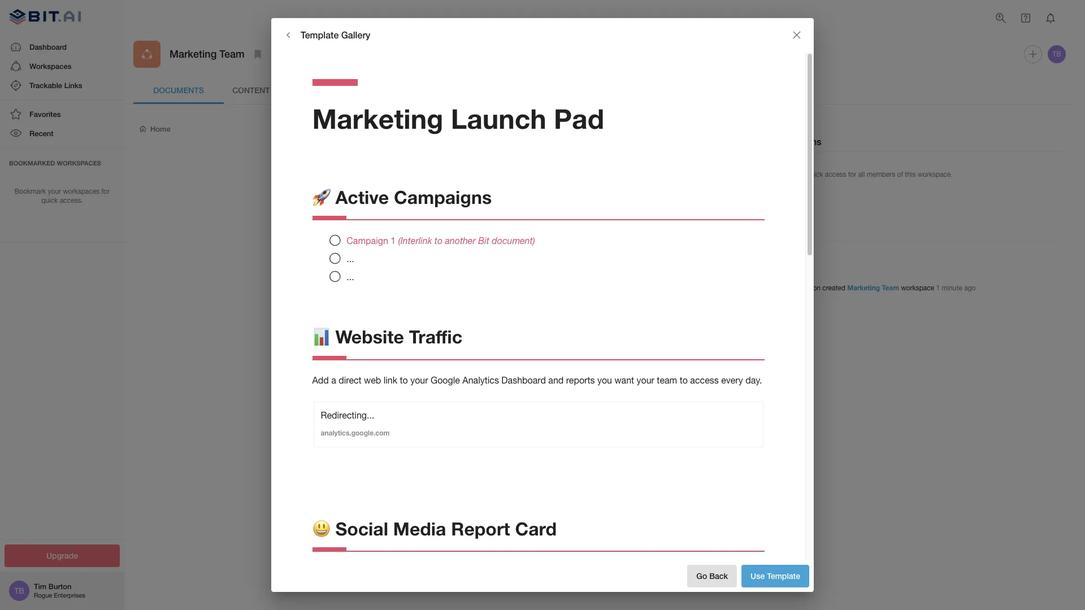 Task type: locate. For each thing, give the bounding box(es) containing it.
workspace inside any documents or folders created in this workspace will be visible to you or to anyone added to this workspace.
[[451, 374, 489, 383]]

use template button
[[741, 565, 809, 588]]

team
[[657, 376, 677, 386]]

this
[[905, 171, 916, 179], [436, 374, 448, 383], [446, 385, 459, 394]]

0 horizontal spatial tim
[[34, 582, 46, 591]]

this right of
[[905, 171, 916, 179]]

you left "want"
[[597, 376, 612, 386]]

😃
[[312, 518, 330, 539]]

any
[[305, 374, 319, 383]]

links
[[64, 81, 82, 90]]

2 horizontal spatial for
[[848, 171, 856, 179]]

to
[[434, 236, 443, 246], [540, 374, 547, 383], [574, 374, 581, 383], [400, 376, 408, 386], [680, 376, 688, 386], [437, 385, 444, 394]]

workspace. down will
[[461, 385, 502, 394]]

google
[[431, 376, 460, 386]]

access inside marketing launch pad dialog
[[690, 376, 719, 386]]

rogue
[[34, 592, 52, 599]]

1 left (interlink
[[391, 236, 396, 246]]

quick down bookmark
[[41, 197, 58, 205]]

marketing for marketing launch pad
[[312, 102, 443, 134]]

your right anyone
[[410, 376, 428, 386]]

2 horizontal spatial your
[[637, 376, 654, 386]]

campaign
[[347, 236, 388, 246]]

marketing launch pad dialog
[[271, 18, 814, 610]]

access left every
[[690, 376, 719, 386]]

marketing for marketing team
[[170, 48, 217, 60]]

dashboard left and
[[501, 376, 546, 386]]

template right use
[[767, 571, 800, 581]]

burton for marketing
[[800, 284, 821, 292]]

tb
[[1053, 50, 1061, 58], [14, 587, 24, 596]]

1 vertical spatial dashboard
[[501, 376, 546, 386]]

0 vertical spatial 1
[[391, 236, 396, 246]]

tim inside tim burton created marketing team workspace 1 minute ago
[[787, 284, 798, 292]]

for left all
[[848, 171, 856, 179]]

1 horizontal spatial workspace.
[[918, 171, 953, 179]]

you
[[550, 374, 563, 383], [597, 376, 612, 386]]

1 vertical spatial tim
[[34, 582, 46, 591]]

pin
[[767, 171, 776, 179]]

workspaces
[[57, 159, 101, 166]]

you
[[378, 352, 393, 363]]

workspace left minute
[[901, 284, 934, 292]]

0 horizontal spatial dashboard
[[29, 42, 67, 51]]

marketing inside dialog
[[312, 102, 443, 134]]

burton inside tim burton created marketing team workspace 1 minute ago
[[800, 284, 821, 292]]

learn
[[422, 402, 443, 411]]

0 horizontal spatial workspace.
[[461, 385, 502, 394]]

every
[[721, 376, 743, 386]]

template
[[301, 29, 339, 40], [767, 571, 800, 581]]

1 vertical spatial ...
[[347, 272, 354, 282]]

you for want
[[597, 376, 612, 386]]

insights link
[[314, 77, 405, 104]]

workspace down documents. on the bottom
[[451, 374, 489, 383]]

1 horizontal spatial or
[[565, 374, 572, 383]]

to right added
[[437, 385, 444, 394]]

dashboard
[[29, 42, 67, 51], [501, 376, 546, 386]]

you inside any documents or folders created in this workspace will be visible to you or to anyone added to this workspace.
[[550, 374, 563, 383]]

0 horizontal spatial 1
[[391, 236, 396, 246]]

2 vertical spatial this
[[446, 385, 459, 394]]

1 vertical spatial team
[[882, 284, 899, 292]]

0 horizontal spatial access
[[690, 376, 719, 386]]

tb button
[[1046, 44, 1068, 65]]

be
[[505, 374, 514, 383]]

active
[[335, 186, 389, 208]]

created left "marketing team" link
[[822, 284, 845, 292]]

2 or from the left
[[565, 374, 572, 383]]

1 ... from the top
[[347, 254, 354, 264]]

your right "want"
[[637, 376, 654, 386]]

0 vertical spatial dashboard
[[29, 42, 67, 51]]

1 vertical spatial workspace.
[[461, 385, 502, 394]]

workspaces button
[[0, 56, 124, 76]]

0 vertical spatial tim
[[787, 284, 798, 292]]

for right items
[[797, 171, 805, 179]]

workspace
[[901, 284, 934, 292], [451, 374, 489, 383]]

workspace. right of
[[918, 171, 953, 179]]

0 vertical spatial team
[[219, 48, 245, 60]]

0 horizontal spatial template
[[301, 29, 339, 40]]

dashboard up workspaces
[[29, 42, 67, 51]]

1 vertical spatial marketing
[[312, 102, 443, 134]]

0 vertical spatial tb
[[1053, 50, 1061, 58]]

web
[[364, 376, 381, 386]]

pin items for quick access for all members of this workspace.
[[767, 171, 953, 179]]

2 horizontal spatial marketing
[[847, 284, 880, 292]]

0 vertical spatial marketing
[[170, 48, 217, 60]]

tab list
[[133, 77, 1068, 104]]

add a direct web link to your google analytics dashboard and reports you want your team to access every day.
[[312, 376, 762, 386]]

this up more
[[446, 385, 459, 394]]

1 vertical spatial access
[[690, 376, 719, 386]]

for inside bookmark your workspaces for quick access.
[[101, 187, 110, 195]]

you don't have any documents.
[[378, 352, 509, 363]]

1 vertical spatial tb
[[14, 587, 24, 596]]

0 vertical spatial ...
[[347, 254, 354, 264]]

any documents or folders created in this workspace will be visible to you or to anyone added to this workspace.
[[305, 374, 581, 394]]

0 horizontal spatial your
[[48, 187, 61, 195]]

1 vertical spatial burton
[[48, 582, 71, 591]]

media
[[393, 518, 446, 539]]

0 horizontal spatial created
[[399, 374, 425, 383]]

1 vertical spatial quick
[[41, 197, 58, 205]]

access left all
[[825, 171, 846, 179]]

1 inside marketing launch pad dialog
[[391, 236, 396, 246]]

1 horizontal spatial 1
[[936, 284, 940, 292]]

1 horizontal spatial you
[[597, 376, 612, 386]]

gallery
[[341, 29, 370, 40]]

1 horizontal spatial template
[[767, 571, 800, 581]]

created up added
[[399, 374, 425, 383]]

1 vertical spatial workspace
[[451, 374, 489, 383]]

1 horizontal spatial created
[[822, 284, 845, 292]]

to left and
[[540, 374, 547, 383]]

another
[[445, 236, 476, 246]]

1 horizontal spatial access
[[825, 171, 846, 179]]

template left gallery
[[301, 29, 339, 40]]

burton inside tim burton rogue enterprises
[[48, 582, 71, 591]]

you left reports
[[550, 374, 563, 383]]

or
[[363, 374, 370, 383], [565, 374, 572, 383]]

tim burton rogue enterprises
[[34, 582, 85, 599]]

campaign 1 (interlink to another bit document)
[[347, 236, 535, 246]]

1 vertical spatial template
[[767, 571, 800, 581]]

1
[[391, 236, 396, 246], [936, 284, 940, 292]]

🚀 active campaigns
[[312, 186, 492, 208]]

0 horizontal spatial or
[[363, 374, 370, 383]]

0 horizontal spatial for
[[101, 187, 110, 195]]

pinned
[[767, 136, 796, 147]]

0 horizontal spatial you
[[550, 374, 563, 383]]

(interlink to another bit document) link
[[398, 236, 535, 246]]

your
[[48, 187, 61, 195], [410, 376, 428, 386], [637, 376, 654, 386]]

0 vertical spatial this
[[905, 171, 916, 179]]

launch
[[451, 102, 546, 134]]

dashboard button
[[0, 37, 124, 56]]

day.
[[745, 376, 762, 386]]

tim for enterprises
[[34, 582, 46, 591]]

dashboard inside marketing launch pad dialog
[[501, 376, 546, 386]]

added
[[412, 385, 435, 394]]

items
[[798, 136, 821, 147]]

marketing
[[170, 48, 217, 60], [312, 102, 443, 134], [847, 284, 880, 292]]

0 horizontal spatial workspace
[[451, 374, 489, 383]]

direct
[[339, 376, 361, 386]]

tim burton created marketing team workspace 1 minute ago
[[787, 284, 976, 292]]

1 vertical spatial created
[[399, 374, 425, 383]]

or right and
[[565, 374, 572, 383]]

for right workspaces
[[101, 187, 110, 195]]

template inside button
[[767, 571, 800, 581]]

0 vertical spatial created
[[822, 284, 845, 292]]

this right in in the bottom of the page
[[436, 374, 448, 383]]

1 horizontal spatial tb
[[1053, 50, 1061, 58]]

to left another
[[434, 236, 443, 246]]

go back
[[696, 571, 728, 581]]

1 horizontal spatial burton
[[800, 284, 821, 292]]

visible
[[516, 374, 538, 383]]

0 vertical spatial workspace
[[901, 284, 934, 292]]

1 horizontal spatial workspace
[[901, 284, 934, 292]]

any
[[442, 352, 457, 363]]

created
[[822, 284, 845, 292], [399, 374, 425, 383]]

tim inside tim burton rogue enterprises
[[34, 582, 46, 591]]

quick right items
[[807, 171, 823, 179]]

0 vertical spatial access
[[825, 171, 846, 179]]

template gallery
[[301, 29, 370, 40]]

burton
[[800, 284, 821, 292], [48, 582, 71, 591]]

1 horizontal spatial marketing
[[312, 102, 443, 134]]

1 horizontal spatial dashboard
[[501, 376, 546, 386]]

your up 'access.'
[[48, 187, 61, 195]]

0 vertical spatial burton
[[800, 284, 821, 292]]

0 horizontal spatial marketing
[[170, 48, 217, 60]]

bit
[[478, 236, 489, 246]]

1 vertical spatial 1
[[936, 284, 940, 292]]

0 vertical spatial quick
[[807, 171, 823, 179]]

1 left minute
[[936, 284, 940, 292]]

you inside marketing launch pad dialog
[[597, 376, 612, 386]]

dashboard inside button
[[29, 42, 67, 51]]

workspace.
[[918, 171, 953, 179], [461, 385, 502, 394]]

quick
[[807, 171, 823, 179], [41, 197, 58, 205]]

1 inside tim burton created marketing team workspace 1 minute ago
[[936, 284, 940, 292]]

0 horizontal spatial burton
[[48, 582, 71, 591]]

1 horizontal spatial tim
[[787, 284, 798, 292]]

documents
[[153, 85, 204, 95]]

pinned items
[[767, 136, 821, 147]]

bookmarked workspaces
[[9, 159, 101, 166]]

0 horizontal spatial quick
[[41, 197, 58, 205]]

items
[[778, 171, 795, 179]]

insights
[[341, 85, 378, 95]]

or right direct
[[363, 374, 370, 383]]

created inside any documents or folders created in this workspace will be visible to you or to anyone added to this workspace.
[[399, 374, 425, 383]]



Task type: vqa. For each thing, say whether or not it's contained in the screenshot.
help Image
no



Task type: describe. For each thing, give the bounding box(es) containing it.
enterprises
[[54, 592, 85, 599]]

1 horizontal spatial your
[[410, 376, 428, 386]]

campaigns
[[394, 186, 492, 208]]

analytics.google.com
[[321, 429, 390, 437]]

to right and
[[574, 374, 581, 383]]

and
[[548, 376, 564, 386]]

1 horizontal spatial quick
[[807, 171, 823, 179]]

bookmark image
[[251, 47, 264, 61]]

of
[[897, 171, 903, 179]]

0 vertical spatial template
[[301, 29, 339, 40]]

(interlink
[[398, 236, 432, 246]]

social
[[335, 518, 388, 539]]

2 ... from the top
[[347, 272, 354, 282]]

2 vertical spatial marketing
[[847, 284, 880, 292]]

0 horizontal spatial team
[[219, 48, 245, 60]]

folders
[[372, 374, 396, 383]]

go back button
[[687, 565, 737, 588]]

website
[[335, 326, 404, 348]]

learn more
[[422, 402, 464, 411]]

have
[[420, 352, 440, 363]]

workspaces
[[29, 61, 71, 71]]

recent
[[29, 129, 53, 138]]

📊
[[312, 326, 330, 348]]

all
[[858, 171, 865, 179]]

card
[[515, 518, 557, 539]]

documents
[[321, 374, 361, 383]]

workspace inside tim burton created marketing team workspace 1 minute ago
[[901, 284, 934, 292]]

traffic
[[409, 326, 462, 348]]

1 or from the left
[[363, 374, 370, 383]]

📊 website traffic
[[312, 326, 462, 348]]

don't
[[396, 352, 417, 363]]

content library link
[[224, 77, 314, 104]]

home link
[[138, 124, 170, 134]]

your inside bookmark your workspaces for quick access.
[[48, 187, 61, 195]]

report
[[451, 518, 510, 539]]

content
[[232, 85, 270, 95]]

pad
[[554, 102, 604, 134]]

0 vertical spatial workspace.
[[918, 171, 953, 179]]

add
[[312, 376, 329, 386]]

to right team
[[680, 376, 688, 386]]

😃 social media report card
[[312, 518, 557, 539]]

0 horizontal spatial tb
[[14, 587, 24, 596]]

burton for enterprises
[[48, 582, 71, 591]]

a
[[331, 376, 336, 386]]

will
[[492, 374, 503, 383]]

bookmark
[[15, 187, 46, 195]]

favorites
[[29, 110, 61, 119]]

bookmarked
[[9, 159, 55, 166]]

tim for marketing
[[787, 284, 798, 292]]

1 vertical spatial this
[[436, 374, 448, 383]]

members
[[867, 171, 895, 179]]

minute
[[942, 284, 962, 292]]

home
[[150, 124, 170, 133]]

back
[[709, 571, 728, 581]]

marketing team
[[170, 48, 245, 60]]

reports
[[566, 376, 595, 386]]

documents link
[[133, 77, 224, 104]]

favorites button
[[0, 105, 124, 124]]

you for or
[[550, 374, 563, 383]]

tb inside tb button
[[1053, 50, 1061, 58]]

more
[[445, 402, 464, 411]]

1 horizontal spatial for
[[797, 171, 805, 179]]

learn more link
[[413, 396, 473, 419]]

access.
[[60, 197, 83, 205]]

created inside tim burton created marketing team workspace 1 minute ago
[[822, 284, 845, 292]]

tab list containing documents
[[133, 77, 1068, 104]]

bookmark your workspaces for quick access.
[[15, 187, 110, 205]]

quick inside bookmark your workspaces for quick access.
[[41, 197, 58, 205]]

trackable
[[29, 81, 62, 90]]

upgrade
[[46, 551, 78, 560]]

trackable links button
[[0, 76, 124, 95]]

upgrade button
[[5, 544, 120, 567]]

documents.
[[459, 352, 509, 363]]

recent button
[[0, 124, 124, 143]]

want
[[615, 376, 634, 386]]

ago
[[964, 284, 976, 292]]

to right link
[[400, 376, 408, 386]]

use template
[[751, 571, 800, 581]]

1 horizontal spatial team
[[882, 284, 899, 292]]

use
[[751, 571, 765, 581]]

in
[[427, 374, 434, 383]]

marketing launch pad
[[312, 102, 604, 134]]

workspaces
[[63, 187, 100, 195]]

document)
[[492, 236, 535, 246]]

workspace. inside any documents or folders created in this workspace will be visible to you or to anyone added to this workspace.
[[461, 385, 502, 394]]

analytics
[[462, 376, 499, 386]]

redirecting...
[[321, 410, 374, 421]]

anyone
[[384, 385, 410, 394]]

content library
[[232, 85, 306, 95]]



